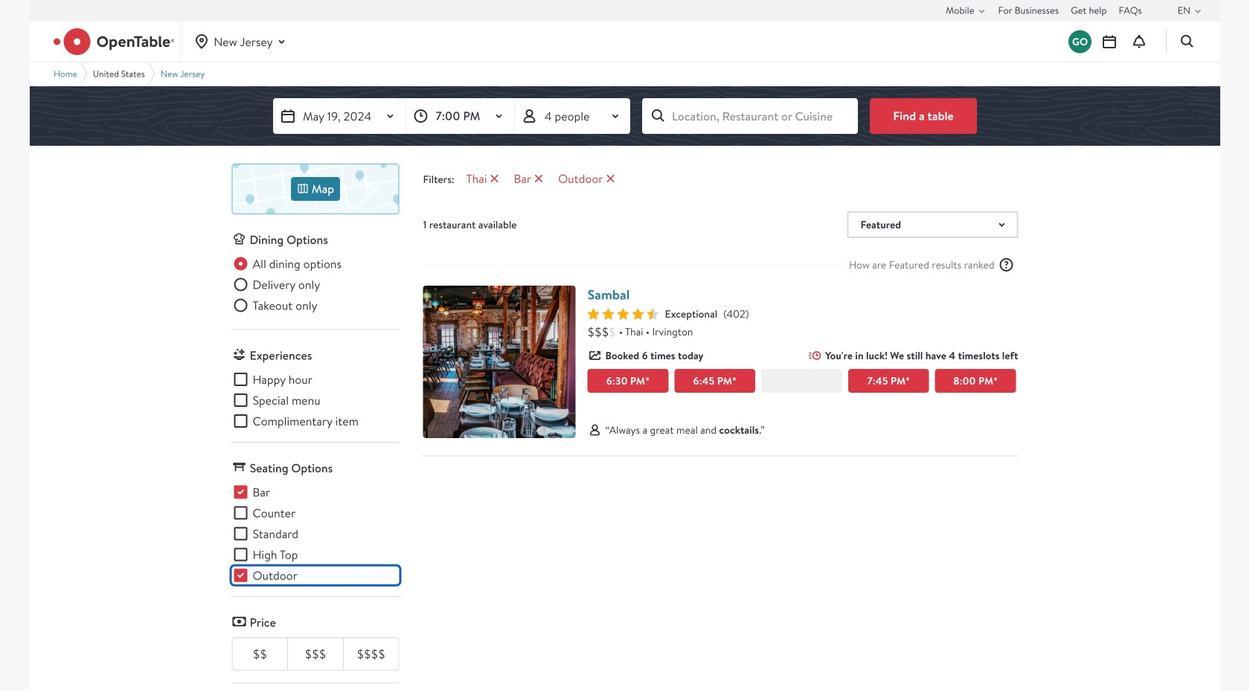 Task type: locate. For each thing, give the bounding box(es) containing it.
None radio
[[232, 255, 342, 273], [232, 276, 320, 294], [232, 297, 318, 314], [232, 255, 342, 273], [232, 276, 320, 294], [232, 297, 318, 314]]

group
[[232, 255, 399, 317], [232, 371, 399, 430], [232, 483, 399, 585]]

Please input a Location, Restaurant or Cuisine field
[[642, 98, 858, 134]]

opentable logo image
[[54, 28, 174, 55]]

2 group from the top
[[232, 371, 399, 430]]

1 group from the top
[[232, 255, 399, 317]]

1 vertical spatial group
[[232, 371, 399, 430]]

2 vertical spatial group
[[232, 483, 399, 585]]

None field
[[642, 98, 858, 134]]

0 vertical spatial group
[[232, 255, 399, 317]]

a photo of sambal restaurant image
[[423, 286, 576, 438]]



Task type: describe. For each thing, give the bounding box(es) containing it.
4.6 stars image
[[588, 308, 659, 320]]

3 group from the top
[[232, 483, 399, 585]]



Task type: vqa. For each thing, say whether or not it's contained in the screenshot.
1st group from the bottom
yes



